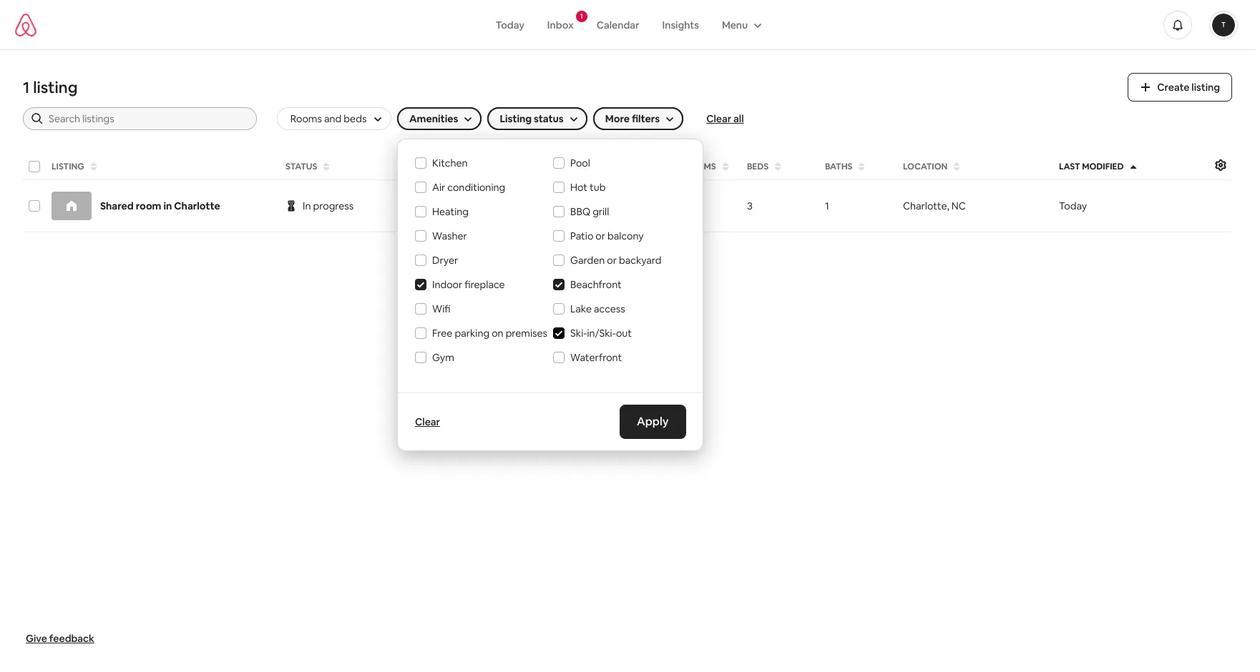 Task type: describe. For each thing, give the bounding box(es) containing it.
instant book
[[572, 161, 635, 172]]

modified
[[1082, 161, 1124, 172]]

beds button
[[743, 157, 818, 177]]

amenities
[[409, 112, 458, 125]]

bbq
[[570, 205, 590, 218]]

1 listing
[[23, 77, 78, 97]]

wifi
[[432, 303, 450, 316]]

give feedback button
[[20, 627, 100, 651]]

create listing
[[1157, 81, 1220, 94]]

on
[[492, 327, 504, 340]]

grill
[[593, 205, 609, 218]]

instant book off image
[[572, 200, 583, 212]]

baths button
[[821, 157, 896, 177]]

charlotte
[[174, 200, 220, 213]]

clear all button
[[706, 112, 744, 126]]

beds
[[747, 161, 769, 172]]

in
[[163, 200, 172, 213]]

fireplace
[[465, 278, 505, 291]]

clear all
[[706, 112, 744, 125]]

access
[[594, 303, 625, 316]]

last modified
[[1059, 161, 1124, 172]]

1 for 1
[[825, 200, 829, 213]]

3
[[747, 200, 753, 213]]

nc
[[952, 200, 966, 213]]

inbox
[[547, 18, 574, 31]]

kitchen
[[432, 157, 468, 170]]

bbq grill
[[570, 205, 609, 218]]

location button
[[899, 157, 1052, 177]]

listing for 1 listing
[[33, 77, 78, 97]]

give feedback
[[26, 633, 94, 645]]

lake access
[[570, 303, 625, 316]]

insights
[[662, 18, 699, 31]]

indoor
[[432, 278, 462, 291]]

ski-
[[570, 327, 587, 340]]

tub
[[590, 181, 606, 194]]

free parking on premises
[[432, 327, 547, 340]]

garden or backyard
[[570, 254, 662, 267]]

washer
[[432, 230, 467, 243]]

apply
[[637, 414, 668, 429]]

progress
[[313, 200, 354, 213]]

backyard
[[619, 254, 662, 267]]

in/ski-
[[587, 327, 616, 340]]

conditioning
[[448, 181, 505, 194]]

lake
[[570, 303, 592, 316]]

today link
[[484, 11, 536, 38]]

out
[[616, 327, 632, 340]]

bedrooms button
[[663, 157, 740, 177]]

last
[[1059, 161, 1080, 172]]

all
[[734, 112, 744, 125]]

air conditioning
[[432, 181, 505, 194]]

1 vertical spatial today
[[1059, 200, 1087, 213]]

Search text field
[[49, 112, 247, 126]]

bedrooms
[[668, 161, 716, 172]]

inbox 1 calendar
[[547, 11, 639, 31]]

clear button
[[409, 410, 446, 434]]

patio
[[570, 230, 593, 243]]



Task type: vqa. For each thing, say whether or not it's contained in the screenshot.
Hot
yes



Task type: locate. For each thing, give the bounding box(es) containing it.
last modified button
[[1055, 157, 1208, 177]]

patio or balcony
[[570, 230, 644, 243]]

clear left all
[[706, 112, 731, 125]]

ski-in/ski-out
[[570, 327, 632, 340]]

gym
[[432, 351, 454, 364]]

today left inbox
[[496, 18, 524, 31]]

0 horizontal spatial 1
[[23, 77, 30, 97]]

free
[[432, 327, 453, 340]]

or right garden
[[607, 254, 617, 267]]

indoor fireplace
[[432, 278, 505, 291]]

0 horizontal spatial clear
[[415, 416, 440, 429]]

create
[[1157, 81, 1190, 94]]

instant book button
[[568, 157, 660, 177]]

listing inside create listing link
[[1192, 81, 1220, 94]]

1 inside inbox 1 calendar
[[580, 11, 583, 20]]

waterfront
[[570, 351, 622, 364]]

main navigation menu image
[[1212, 13, 1235, 36]]

calendar
[[597, 18, 639, 31]]

give
[[26, 633, 47, 645]]

or for backyard
[[607, 254, 617, 267]]

1 vertical spatial clear
[[415, 416, 440, 429]]

apply button
[[619, 405, 686, 439]]

0 vertical spatial clear
[[706, 112, 731, 125]]

listing for create listing
[[1192, 81, 1220, 94]]

in progress
[[303, 200, 354, 213]]

1 vertical spatial or
[[607, 254, 617, 267]]

hot
[[570, 181, 588, 194]]

0 vertical spatial or
[[596, 230, 605, 243]]

or right patio
[[596, 230, 605, 243]]

status
[[286, 161, 317, 172]]

finish
[[440, 200, 467, 213]]

2 vertical spatial 1
[[825, 200, 829, 213]]

finish link
[[429, 194, 478, 218]]

or
[[596, 230, 605, 243], [607, 254, 617, 267]]

clear down the gym
[[415, 416, 440, 429]]

0 horizontal spatial or
[[596, 230, 605, 243]]

0 horizontal spatial today
[[496, 18, 524, 31]]

0 vertical spatial today
[[496, 18, 524, 31]]

apply dialog
[[397, 139, 703, 452]]

menu button
[[711, 11, 771, 38]]

premises
[[506, 327, 547, 340]]

beachfront
[[570, 278, 622, 291]]

off
[[589, 200, 604, 213]]

instant
[[572, 161, 608, 172]]

pool
[[570, 157, 590, 170]]

1 horizontal spatial or
[[607, 254, 617, 267]]

listing button
[[47, 157, 278, 177]]

clear inside the clear button
[[415, 416, 440, 429]]

1 horizontal spatial listing
[[1192, 81, 1220, 94]]

1 horizontal spatial clear
[[706, 112, 731, 125]]

air
[[432, 181, 445, 194]]

listing
[[33, 77, 78, 97], [1192, 81, 1220, 94]]

clear inside clear all button
[[706, 112, 731, 125]]

location
[[903, 161, 948, 172]]

menu
[[722, 18, 748, 31]]

heating
[[432, 205, 469, 218]]

0 horizontal spatial listing
[[33, 77, 78, 97]]

1 vertical spatial 1
[[23, 77, 30, 97]]

clear
[[706, 112, 731, 125], [415, 416, 440, 429]]

garden
[[570, 254, 605, 267]]

calendar link
[[585, 11, 651, 38]]

baths
[[825, 161, 853, 172]]

hot tub
[[570, 181, 606, 194]]

listing
[[52, 161, 84, 172]]

create listing link
[[1128, 73, 1232, 102]]

insights link
[[651, 11, 711, 38]]

parking
[[455, 327, 490, 340]]

or for balcony
[[596, 230, 605, 243]]

room
[[136, 200, 161, 213]]

1 for 1 listing
[[23, 77, 30, 97]]

today down the last
[[1059, 200, 1087, 213]]

1 listing heading
[[23, 77, 1111, 97]]

1 horizontal spatial today
[[1059, 200, 1087, 213]]

shared
[[100, 200, 134, 213]]

1 horizontal spatial 1
[[580, 11, 583, 20]]

amenities button
[[397, 107, 482, 130]]

book
[[610, 161, 635, 172]]

2 horizontal spatial 1
[[825, 200, 829, 213]]

balcony
[[608, 230, 644, 243]]

1
[[580, 11, 583, 20], [23, 77, 30, 97], [825, 200, 829, 213]]

charlotte, nc
[[903, 200, 966, 213]]

status button
[[281, 157, 422, 177]]

feedback
[[49, 633, 94, 645]]

clear for clear
[[415, 416, 440, 429]]

today inside today link
[[496, 18, 524, 31]]

in
[[303, 200, 311, 213]]

dryer
[[432, 254, 458, 267]]

today
[[496, 18, 524, 31], [1059, 200, 1087, 213]]

charlotte,
[[903, 200, 949, 213]]

shared room in charlotte
[[100, 200, 220, 213]]

0 vertical spatial 1
[[580, 11, 583, 20]]

clear for clear all
[[706, 112, 731, 125]]



